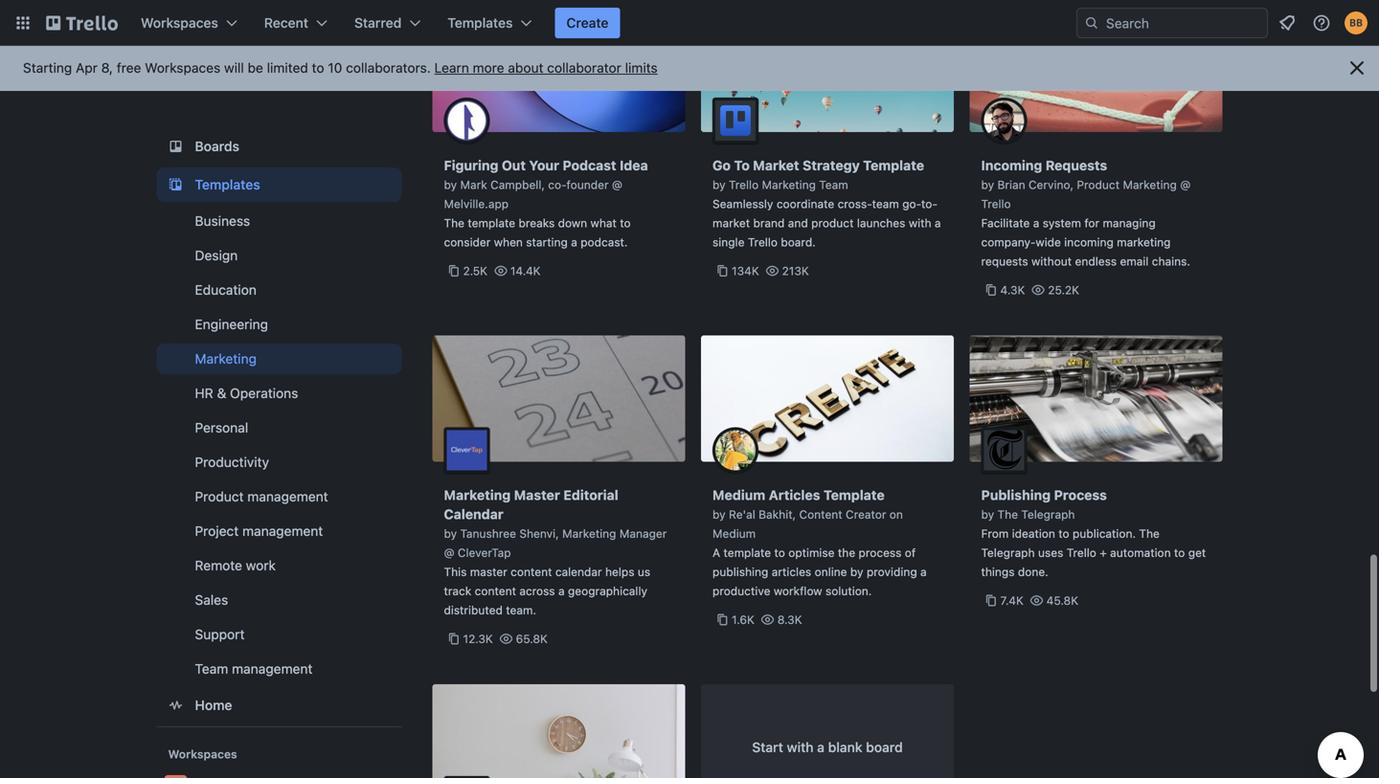 Task type: vqa. For each thing, say whether or not it's contained in the screenshot.
Labels link
no



Task type: locate. For each thing, give the bounding box(es) containing it.
0 horizontal spatial with
[[787, 740, 814, 756]]

1 horizontal spatial with
[[909, 216, 932, 230]]

134k
[[732, 264, 759, 278]]

2.5k
[[463, 264, 488, 278]]

campbell,
[[491, 178, 545, 192]]

a inside marketing master editorial calendar by  tanushree shenvi, marketing manager @ clevertap this master content calendar helps us track content across a geographically distributed team.
[[558, 585, 565, 598]]

1 horizontal spatial product
[[1077, 178, 1120, 192]]

templates inside "link"
[[195, 177, 260, 193]]

65.8k
[[516, 633, 548, 646]]

business link
[[157, 206, 402, 237]]

10
[[328, 60, 342, 76]]

0 vertical spatial content
[[511, 566, 552, 579]]

hr & operations
[[195, 386, 298, 401]]

@ inside marketing master editorial calendar by  tanushree shenvi, marketing manager @ clevertap this master content calendar helps us track content across a geographically distributed team.
[[444, 547, 455, 560]]

the inside figuring out your podcast idea by mark campbell, co-founder @ melville.app the template breaks down what to consider when starting a podcast.
[[444, 216, 465, 230]]

0 vertical spatial product
[[1077, 178, 1120, 192]]

a right providing on the right of the page
[[921, 566, 927, 579]]

wide
[[1036, 236, 1061, 249]]

@ up chains.
[[1180, 178, 1191, 192]]

template up team
[[863, 158, 924, 173]]

a inside button
[[817, 740, 825, 756]]

@ inside the incoming requests by brian cervino, product marketing @ trello facilitate a system for managing company-wide incoming marketing requests without endless email chains.
[[1180, 178, 1191, 192]]

template up creator
[[824, 488, 885, 503]]

2 vertical spatial management
[[232, 661, 313, 677]]

a left blank
[[817, 740, 825, 756]]

master
[[470, 566, 508, 579]]

to up articles
[[775, 547, 785, 560]]

1 vertical spatial template
[[824, 488, 885, 503]]

engineering
[[195, 317, 268, 332]]

marketing up &
[[195, 351, 257, 367]]

1 vertical spatial medium
[[713, 527, 756, 541]]

1 vertical spatial management
[[242, 524, 323, 539]]

1 horizontal spatial team
[[819, 178, 848, 192]]

to left get
[[1174, 547, 1185, 560]]

@ down "idea"
[[612, 178, 623, 192]]

helps
[[605, 566, 635, 579]]

marketing inside the incoming requests by brian cervino, product marketing @ trello facilitate a system for managing company-wide incoming marketing requests without endless email chains.
[[1123, 178, 1177, 192]]

management
[[247, 489, 328, 505], [242, 524, 323, 539], [232, 661, 313, 677]]

0 vertical spatial telegraph
[[1022, 508, 1075, 522]]

1 vertical spatial template
[[724, 547, 771, 560]]

0 vertical spatial medium
[[713, 488, 766, 503]]

project
[[195, 524, 239, 539]]

publication.
[[1073, 527, 1136, 541]]

get
[[1189, 547, 1206, 560]]

marketing up calendar
[[444, 488, 511, 503]]

a up wide
[[1033, 216, 1040, 230]]

0 horizontal spatial templates
[[195, 177, 260, 193]]

starred button
[[343, 8, 432, 38]]

trello inside the incoming requests by brian cervino, product marketing @ trello facilitate a system for managing company-wide incoming marketing requests without endless email chains.
[[981, 197, 1011, 211]]

trello marketing team image
[[713, 98, 759, 144]]

go-
[[903, 197, 922, 211]]

product
[[812, 216, 854, 230]]

remote work link
[[157, 551, 402, 581]]

0 vertical spatial templates
[[448, 15, 513, 31]]

product
[[1077, 178, 1120, 192], [195, 489, 244, 505]]

brian
[[998, 178, 1026, 192]]

2 medium from the top
[[713, 527, 756, 541]]

0 horizontal spatial @
[[444, 547, 455, 560]]

a right across
[[558, 585, 565, 598]]

templates up business
[[195, 177, 260, 193]]

education
[[195, 282, 257, 298]]

a down to-
[[935, 216, 941, 230]]

articles
[[772, 566, 812, 579]]

0 vertical spatial template
[[863, 158, 924, 173]]

a inside the incoming requests by brian cervino, product marketing @ trello facilitate a system for managing company-wide incoming marketing requests without endless email chains.
[[1033, 216, 1040, 230]]

trello left + on the right of page
[[1067, 547, 1097, 560]]

with inside go to market strategy template by trello marketing team seamlessly coordinate cross-team go-to- market brand and product launches with a single trello board.
[[909, 216, 932, 230]]

content down master
[[475, 585, 516, 598]]

work
[[246, 558, 276, 574]]

facilitate
[[981, 216, 1030, 230]]

the down publishing
[[998, 508, 1018, 522]]

things
[[981, 566, 1015, 579]]

management for team management
[[232, 661, 313, 677]]

coordinate
[[777, 197, 835, 211]]

2 horizontal spatial the
[[1139, 527, 1160, 541]]

of
[[905, 547, 916, 560]]

marketing up managing
[[1123, 178, 1177, 192]]

out
[[502, 158, 526, 173]]

team management link
[[157, 654, 402, 685]]

chains.
[[1152, 255, 1191, 268]]

by left brian on the top right of the page
[[981, 178, 995, 192]]

telegraph up ideation
[[1022, 508, 1075, 522]]

to left 10
[[312, 60, 324, 76]]

about
[[508, 60, 544, 76]]

the
[[838, 547, 856, 560]]

mark campbell, co-founder @ melville.app image
[[444, 98, 490, 144]]

productive
[[713, 585, 771, 598]]

product down requests
[[1077, 178, 1120, 192]]

1 vertical spatial templates
[[195, 177, 260, 193]]

management for product management
[[247, 489, 328, 505]]

founder
[[567, 178, 609, 192]]

by inside figuring out your podcast idea by mark campbell, co-founder @ melville.app the template breaks down what to consider when starting a podcast.
[[444, 178, 457, 192]]

telegraph up things
[[981, 547, 1035, 560]]

1 vertical spatial product
[[195, 489, 244, 505]]

1 horizontal spatial template
[[724, 547, 771, 560]]

1 horizontal spatial templates
[[448, 15, 513, 31]]

marketing master editorial calendar by  tanushree shenvi, marketing manager @ clevertap this master content calendar helps us track content across a geographically distributed team.
[[444, 488, 667, 617]]

by down calendar
[[444, 527, 457, 541]]

support
[[195, 627, 245, 643]]

0 notifications image
[[1276, 11, 1299, 34]]

search image
[[1084, 15, 1100, 31]]

and
[[788, 216, 808, 230]]

medium down re'al
[[713, 527, 756, 541]]

0 vertical spatial team
[[819, 178, 848, 192]]

trello down brand
[[748, 236, 778, 249]]

mark
[[460, 178, 487, 192]]

recent
[[264, 15, 308, 31]]

1 vertical spatial workspaces
[[145, 60, 221, 76]]

template inside go to market strategy template by trello marketing team seamlessly coordinate cross-team go-to- market brand and product launches with a single trello board.
[[863, 158, 924, 173]]

0 horizontal spatial the
[[444, 216, 465, 230]]

0 vertical spatial workspaces
[[141, 15, 218, 31]]

trello up facilitate
[[981, 197, 1011, 211]]

medium
[[713, 488, 766, 503], [713, 527, 756, 541]]

remote
[[195, 558, 242, 574]]

0 vertical spatial the
[[444, 216, 465, 230]]

with down the "go-"
[[909, 216, 932, 230]]

1 vertical spatial with
[[787, 740, 814, 756]]

consider
[[444, 236, 491, 249]]

product up 'project'
[[195, 489, 244, 505]]

1 medium from the top
[[713, 488, 766, 503]]

25.2k
[[1048, 284, 1080, 297]]

more
[[473, 60, 504, 76]]

a down "down"
[[571, 236, 577, 249]]

0 vertical spatial template
[[468, 216, 515, 230]]

management down product management link
[[242, 524, 323, 539]]

medium up re'al
[[713, 488, 766, 503]]

templates
[[448, 15, 513, 31], [195, 177, 260, 193]]

marketing down market at right
[[762, 178, 816, 192]]

team inside go to market strategy template by trello marketing team seamlessly coordinate cross-team go-to- market brand and product launches with a single trello board.
[[819, 178, 848, 192]]

to-
[[922, 197, 938, 211]]

0 vertical spatial management
[[247, 489, 328, 505]]

to up uses
[[1059, 527, 1070, 541]]

team down support
[[195, 661, 228, 677]]

melville.app
[[444, 197, 509, 211]]

starting
[[526, 236, 568, 249]]

by up from
[[981, 508, 995, 522]]

to right what
[[620, 216, 631, 230]]

master
[[514, 488, 560, 503]]

management down the productivity link
[[247, 489, 328, 505]]

incoming
[[1065, 236, 1114, 249]]

collaborators.
[[346, 60, 431, 76]]

workspaces down the workspaces dropdown button
[[145, 60, 221, 76]]

2 horizontal spatial @
[[1180, 178, 1191, 192]]

0 vertical spatial with
[[909, 216, 932, 230]]

to
[[312, 60, 324, 76], [620, 216, 631, 230], [1059, 527, 1070, 541], [775, 547, 785, 560], [1174, 547, 1185, 560]]

by down go
[[713, 178, 726, 192]]

product management link
[[157, 482, 402, 513]]

a inside figuring out your podcast idea by mark campbell, co-founder @ melville.app the template breaks down what to consider when starting a podcast.
[[571, 236, 577, 249]]

geographically
[[568, 585, 648, 598]]

2 vertical spatial workspaces
[[168, 748, 237, 762]]

product management
[[195, 489, 328, 505]]

7.4k
[[1001, 594, 1024, 608]]

distributed
[[444, 604, 503, 617]]

template down 'melville.app' on the top left of the page
[[468, 216, 515, 230]]

@ up this
[[444, 547, 455, 560]]

0 horizontal spatial template
[[468, 216, 515, 230]]

down
[[558, 216, 587, 230]]

tanushree
[[460, 527, 516, 541]]

create button
[[555, 8, 620, 38]]

template
[[468, 216, 515, 230], [724, 547, 771, 560]]

the up consider at the left top of page
[[444, 216, 465, 230]]

4.3k
[[1001, 284, 1025, 297]]

education link
[[157, 275, 402, 306]]

support link
[[157, 620, 402, 650]]

by left mark
[[444, 178, 457, 192]]

templates up more
[[448, 15, 513, 31]]

by inside go to market strategy template by trello marketing team seamlessly coordinate cross-team go-to- market brand and product launches with a single trello board.
[[713, 178, 726, 192]]

the up the automation at the bottom right of the page
[[1139, 527, 1160, 541]]

marketing inside go to market strategy template by trello marketing team seamlessly coordinate cross-team go-to- market brand and product launches with a single trello board.
[[762, 178, 816, 192]]

team
[[872, 197, 899, 211]]

1 horizontal spatial @
[[612, 178, 623, 192]]

with right start
[[787, 740, 814, 756]]

brand
[[753, 216, 785, 230]]

2 vertical spatial the
[[1139, 527, 1160, 541]]

&
[[217, 386, 226, 401]]

1 horizontal spatial the
[[998, 508, 1018, 522]]

1 vertical spatial the
[[998, 508, 1018, 522]]

workspaces down the home
[[168, 748, 237, 762]]

0 horizontal spatial team
[[195, 661, 228, 677]]

bob builder (bobbuilder40) image
[[1345, 11, 1368, 34]]

the telegraph image
[[981, 428, 1027, 474]]

hr
[[195, 386, 213, 401]]

project management link
[[157, 516, 402, 547]]

by
[[444, 178, 457, 192], [713, 178, 726, 192], [981, 178, 995, 192], [713, 508, 726, 522], [981, 508, 995, 522], [444, 527, 457, 541], [851, 566, 864, 579]]

8,
[[101, 60, 113, 76]]

re'al
[[729, 508, 756, 522]]

team down strategy
[[819, 178, 848, 192]]

content up across
[[511, 566, 552, 579]]

start
[[752, 740, 784, 756]]

incoming
[[981, 158, 1043, 173]]

template up publishing
[[724, 547, 771, 560]]

creator
[[846, 508, 887, 522]]

board.
[[781, 236, 816, 249]]

process
[[1054, 488, 1107, 503]]

management down support link
[[232, 661, 313, 677]]

to inside medium articles template by re'al bakhit, content creator on medium a template to optimise the process of publishing articles online by providing a productive workflow solution.
[[775, 547, 785, 560]]

workspaces up free
[[141, 15, 218, 31]]

workspaces inside dropdown button
[[141, 15, 218, 31]]



Task type: describe. For each thing, give the bounding box(es) containing it.
articles
[[769, 488, 820, 503]]

product inside the incoming requests by brian cervino, product marketing @ trello facilitate a system for managing company-wide incoming marketing requests without endless email chains.
[[1077, 178, 1120, 192]]

personal link
[[157, 413, 402, 444]]

to inside figuring out your podcast idea by mark campbell, co-founder @ melville.app the template breaks down what to consider when starting a podcast.
[[620, 216, 631, 230]]

marketing down editorial
[[562, 527, 616, 541]]

limits
[[625, 60, 658, 76]]

publishing
[[981, 488, 1051, 503]]

editorial
[[564, 488, 619, 503]]

8.3k
[[778, 614, 802, 627]]

brian cervino, product marketing @ trello image
[[981, 98, 1027, 144]]

design link
[[157, 240, 402, 271]]

launches
[[857, 216, 906, 230]]

limited
[[267, 60, 308, 76]]

seamlessly
[[713, 197, 774, 211]]

breaks
[[519, 216, 555, 230]]

idea
[[620, 158, 648, 173]]

home image
[[164, 695, 187, 718]]

figuring
[[444, 158, 499, 173]]

1 vertical spatial telegraph
[[981, 547, 1035, 560]]

templates button
[[436, 8, 544, 38]]

publishing process by the telegraph from ideation to publication. the telegraph uses trello + automation to get things done.
[[981, 488, 1206, 579]]

board image
[[164, 135, 187, 158]]

re'al bakhit, content creator on medium image
[[713, 428, 759, 474]]

apr
[[76, 60, 98, 76]]

by inside marketing master editorial calendar by  tanushree shenvi, marketing manager @ clevertap this master content calendar helps us track content across a geographically distributed team.
[[444, 527, 457, 541]]

boards
[[195, 138, 239, 154]]

blank
[[828, 740, 863, 756]]

home link
[[157, 689, 402, 723]]

productivity link
[[157, 447, 402, 478]]

by inside the incoming requests by brian cervino, product marketing @ trello facilitate a system for managing company-wide incoming marketing requests without endless email chains.
[[981, 178, 995, 192]]

workspaces button
[[129, 8, 249, 38]]

on
[[890, 508, 903, 522]]

by up 'solution.'
[[851, 566, 864, 579]]

by inside publishing process by the telegraph from ideation to publication. the telegraph uses trello + automation to get things done.
[[981, 508, 995, 522]]

to
[[734, 158, 750, 173]]

14.4k
[[510, 264, 541, 278]]

your
[[529, 158, 559, 173]]

a inside go to market strategy template by trello marketing team seamlessly coordinate cross-team go-to- market brand and product launches with a single trello board.
[[935, 216, 941, 230]]

templates inside popup button
[[448, 15, 513, 31]]

for
[[1085, 216, 1100, 230]]

templates link
[[157, 168, 402, 202]]

co-
[[548, 178, 567, 192]]

trello up seamlessly
[[729, 178, 759, 192]]

done.
[[1018, 566, 1049, 579]]

clevertap
[[458, 547, 511, 560]]

track
[[444, 585, 472, 598]]

bakhit,
[[759, 508, 796, 522]]

1.6k
[[732, 614, 755, 627]]

requests
[[981, 255, 1029, 268]]

system
[[1043, 216, 1082, 230]]

ideation
[[1012, 527, 1056, 541]]

requests
[[1046, 158, 1108, 173]]

strategy
[[803, 158, 860, 173]]

email
[[1120, 255, 1149, 268]]

template inside medium articles template by re'al bakhit, content creator on medium a template to optimise the process of publishing articles online by providing a productive workflow solution.
[[724, 547, 771, 560]]

open information menu image
[[1312, 13, 1332, 33]]

template inside figuring out your podcast idea by mark campbell, co-founder @ melville.app the template breaks down what to consider when starting a podcast.
[[468, 216, 515, 230]]

solution.
[[826, 585, 872, 598]]

team.
[[506, 604, 536, 617]]

market
[[713, 216, 750, 230]]

remote work
[[195, 558, 276, 574]]

starting
[[23, 60, 72, 76]]

productivity
[[195, 455, 269, 470]]

recent button
[[253, 8, 339, 38]]

from
[[981, 527, 1009, 541]]

+
[[1100, 547, 1107, 560]]

home
[[195, 698, 232, 714]]

content
[[799, 508, 843, 522]]

podcast.
[[581, 236, 628, 249]]

workflow
[[774, 585, 823, 598]]

endless
[[1075, 255, 1117, 268]]

sales
[[195, 592, 228, 608]]

incoming requests by brian cervino, product marketing @ trello facilitate a system for managing company-wide incoming marketing requests without endless email chains.
[[981, 158, 1191, 268]]

a inside medium articles template by re'al bakhit, content creator on medium a template to optimise the process of publishing articles online by providing a productive workflow solution.
[[921, 566, 927, 579]]

business
[[195, 213, 250, 229]]

start with a blank board button
[[701, 685, 954, 779]]

single
[[713, 236, 745, 249]]

start with a blank board
[[752, 740, 903, 756]]

management for project management
[[242, 524, 323, 539]]

template board image
[[164, 173, 187, 196]]

moisson marketing image
[[444, 777, 674, 779]]

marketing
[[1117, 236, 1171, 249]]

online
[[815, 566, 847, 579]]

sales link
[[157, 585, 402, 616]]

1 vertical spatial content
[[475, 585, 516, 598]]

213k
[[782, 264, 809, 278]]

when
[[494, 236, 523, 249]]

back to home image
[[46, 8, 118, 38]]

with inside button
[[787, 740, 814, 756]]

us
[[638, 566, 651, 579]]

template inside medium articles template by re'al bakhit, content creator on medium a template to optimise the process of publishing articles online by providing a productive workflow solution.
[[824, 488, 885, 503]]

across
[[520, 585, 555, 598]]

optimise
[[789, 547, 835, 560]]

board
[[866, 740, 903, 756]]

1 vertical spatial team
[[195, 661, 228, 677]]

managing
[[1103, 216, 1156, 230]]

figuring out your podcast idea by mark campbell, co-founder @ melville.app the template breaks down what to consider when starting a podcast.
[[444, 158, 648, 249]]

go
[[713, 158, 731, 173]]

cross-
[[838, 197, 872, 211]]

boards link
[[157, 129, 402, 164]]

by left re'al
[[713, 508, 726, 522]]

shenvi,
[[520, 527, 559, 541]]

0 horizontal spatial product
[[195, 489, 244, 505]]

@ inside figuring out your podcast idea by mark campbell, co-founder @ melville.app the template breaks down what to consider when starting a podcast.
[[612, 178, 623, 192]]

Search field
[[1100, 9, 1267, 37]]

podcast
[[563, 158, 617, 173]]

what
[[591, 216, 617, 230]]

team management
[[195, 661, 313, 677]]

primary element
[[0, 0, 1379, 46]]

tanushree shenvi, marketing manager @ clevertap image
[[444, 428, 490, 474]]

medium articles template by re'al bakhit, content creator on medium a template to optimise the process of publishing articles online by providing a productive workflow solution.
[[713, 488, 927, 598]]

trello inside publishing process by the telegraph from ideation to publication. the telegraph uses trello + automation to get things done.
[[1067, 547, 1097, 560]]



